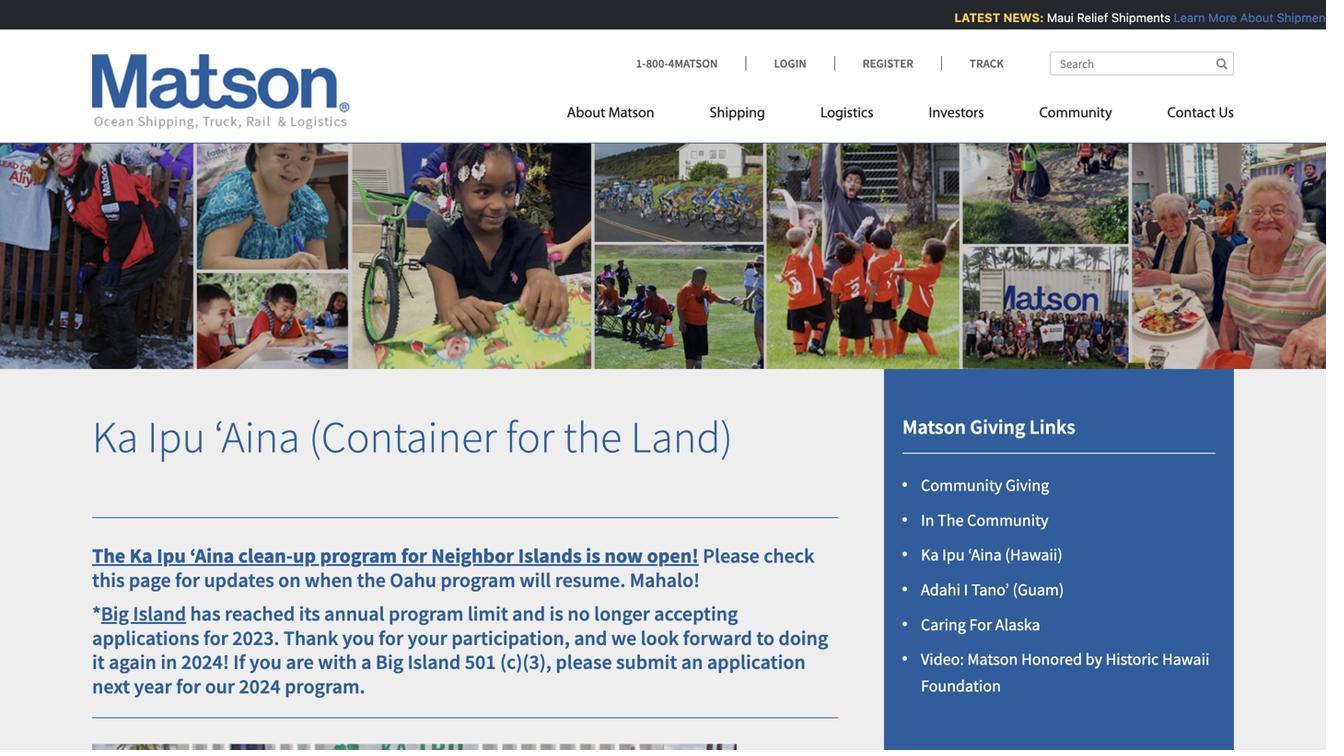 Task type: locate. For each thing, give the bounding box(es) containing it.
0 horizontal spatial matson
[[609, 106, 655, 121]]

island
[[133, 602, 186, 627], [408, 650, 461, 675]]

big
[[101, 602, 129, 627], [376, 650, 404, 675]]

honored
[[1022, 650, 1083, 670]]

login
[[774, 56, 807, 71]]

about matson link
[[567, 97, 682, 135]]

look
[[641, 626, 679, 651]]

you
[[342, 626, 375, 651], [250, 650, 282, 675]]

forward
[[683, 626, 753, 651]]

has
[[190, 602, 221, 627]]

limit
[[468, 602, 508, 627]]

1 horizontal spatial island
[[408, 650, 461, 675]]

0 horizontal spatial the
[[357, 568, 386, 593]]

the left page
[[92, 544, 125, 569]]

next
[[92, 674, 130, 700]]

1 vertical spatial community
[[921, 476, 1003, 496]]

news:
[[998, 11, 1038, 24]]

annual
[[324, 602, 385, 627]]

community link
[[1012, 97, 1140, 135]]

1 horizontal spatial the
[[564, 409, 622, 465]]

matson down for
[[968, 650, 1018, 670]]

year
[[134, 674, 172, 700]]

0 vertical spatial matson
[[609, 106, 655, 121]]

in the community link
[[921, 510, 1049, 531]]

matson up community giving link
[[903, 414, 966, 440]]

2 horizontal spatial matson
[[968, 650, 1018, 670]]

the
[[564, 409, 622, 465], [357, 568, 386, 593]]

learn more about shipment link
[[1168, 11, 1327, 24]]

is
[[586, 544, 601, 569], [550, 602, 564, 627]]

community up in the community link
[[921, 476, 1003, 496]]

1 horizontal spatial is
[[586, 544, 601, 569]]

matson inside top menu navigation
[[609, 106, 655, 121]]

1 vertical spatial big
[[376, 650, 404, 675]]

caring for alaska
[[921, 615, 1041, 636]]

0 horizontal spatial island
[[133, 602, 186, 627]]

in
[[921, 510, 935, 531]]

about matson
[[567, 106, 655, 121]]

community for community
[[1040, 106, 1113, 121]]

community down search search box
[[1040, 106, 1113, 121]]

0 vertical spatial the
[[938, 510, 964, 531]]

program down oahu
[[389, 602, 464, 627]]

community giving link
[[921, 476, 1050, 496]]

0 vertical spatial about
[[1235, 11, 1268, 24]]

for inside please check this page for updates on when the oahu program will resume. mahalo!
[[175, 568, 200, 593]]

top menu navigation
[[567, 97, 1234, 135]]

program
[[320, 544, 397, 569], [441, 568, 516, 593], [389, 602, 464, 627]]

matson for video: matson honored by historic hawaii foundation
[[968, 650, 1018, 670]]

'aina
[[214, 409, 300, 465], [190, 544, 234, 569], [968, 545, 1002, 566]]

1 vertical spatial the
[[92, 544, 125, 569]]

community
[[1040, 106, 1113, 121], [921, 476, 1003, 496], [967, 510, 1049, 531]]

the left land)
[[564, 409, 622, 465]]

more
[[1203, 11, 1231, 24]]

application
[[707, 650, 806, 675]]

None search field
[[1050, 52, 1234, 76]]

the inside please check this page for updates on when the oahu program will resume. mahalo!
[[357, 568, 386, 593]]

matson giving links
[[903, 414, 1076, 440]]

and left we
[[574, 626, 607, 651]]

matson down 1-
[[609, 106, 655, 121]]

matson for about matson
[[609, 106, 655, 121]]

'aina inside matson giving links section
[[968, 545, 1002, 566]]

again
[[109, 650, 157, 675]]

2 vertical spatial matson
[[968, 650, 1018, 670]]

matson inside video: matson honored by historic hawaii foundation
[[968, 650, 1018, 670]]

community for community giving
[[921, 476, 1003, 496]]

big down this
[[101, 602, 129, 627]]

1 horizontal spatial matson
[[903, 414, 966, 440]]

big right a
[[376, 650, 404, 675]]

1 horizontal spatial and
[[574, 626, 607, 651]]

maui
[[1041, 11, 1068, 24]]

shipping
[[710, 106, 766, 121]]

(c)(3),
[[500, 650, 552, 675]]

community inside top menu navigation
[[1040, 106, 1113, 121]]

ka
[[92, 409, 139, 465], [130, 544, 153, 569], [921, 545, 939, 566]]

giving
[[970, 414, 1026, 440], [1006, 476, 1050, 496]]

* big island
[[92, 602, 186, 627]]

the right in
[[938, 510, 964, 531]]

matson giving links section
[[861, 369, 1258, 751]]

is left now
[[586, 544, 601, 569]]

program inside has reached its annual program limit and is no longer accepting applications for 2023. thank you for your participation, and we look forward to doing it again in 2024! if you are with a big island 501 (c)(3), please submit an application next year for our 2024 program.
[[389, 602, 464, 627]]

1 vertical spatial giving
[[1006, 476, 1050, 496]]

0 vertical spatial big
[[101, 602, 129, 627]]

a
[[361, 650, 372, 675]]

video:
[[921, 650, 964, 670]]

video: matson honored by historic hawaii foundation
[[921, 650, 1210, 697]]

program up limit
[[441, 568, 516, 593]]

giving up in the community
[[1006, 476, 1050, 496]]

ka ipu 'aina (hawaii) link
[[921, 545, 1063, 566]]

1 horizontal spatial the
[[938, 510, 964, 531]]

giving for community
[[1006, 476, 1050, 496]]

0 vertical spatial is
[[586, 544, 601, 569]]

for
[[506, 409, 555, 465], [401, 544, 427, 569], [175, 568, 200, 593], [203, 626, 228, 651], [379, 626, 404, 651], [176, 674, 201, 700]]

doing
[[779, 626, 829, 651]]

links
[[1030, 414, 1076, 440]]

1 vertical spatial island
[[408, 650, 461, 675]]

learn
[[1168, 11, 1200, 24]]

ipu for ka ipu 'aina (hawaii)
[[943, 545, 965, 566]]

1 vertical spatial about
[[567, 106, 606, 121]]

ipu
[[147, 409, 205, 465], [157, 544, 186, 569], [943, 545, 965, 566]]

tano'
[[972, 580, 1010, 601]]

Search search field
[[1050, 52, 1234, 76]]

page
[[129, 568, 171, 593]]

island left 501
[[408, 650, 461, 675]]

about
[[1235, 11, 1268, 24], [567, 106, 606, 121]]

you right if
[[250, 650, 282, 675]]

ipu inside matson giving links section
[[943, 545, 965, 566]]

island down page
[[133, 602, 186, 627]]

ka for ka ipu 'aina (hawaii)
[[921, 545, 939, 566]]

1 horizontal spatial big
[[376, 650, 404, 675]]

up
[[293, 544, 316, 569]]

the up the annual
[[357, 568, 386, 593]]

shipping link
[[682, 97, 793, 135]]

is left no
[[550, 602, 564, 627]]

program inside please check this page for updates on when the oahu program will resume. mahalo!
[[441, 568, 516, 593]]

1 vertical spatial is
[[550, 602, 564, 627]]

giving left links
[[970, 414, 1026, 440]]

video: matson honored by historic hawaii foundation link
[[921, 650, 1210, 697]]

about inside about matson link
[[567, 106, 606, 121]]

land)
[[631, 409, 733, 465]]

and down will
[[512, 602, 546, 627]]

submit
[[616, 650, 677, 675]]

neighbor
[[431, 544, 514, 569]]

0 vertical spatial giving
[[970, 414, 1026, 440]]

caring for alaska link
[[921, 615, 1041, 636]]

ka inside matson giving links section
[[921, 545, 939, 566]]

0 vertical spatial community
[[1040, 106, 1113, 121]]

logistics link
[[793, 97, 901, 135]]

clean-
[[238, 544, 293, 569]]

foundation
[[921, 676, 1001, 697]]

0 horizontal spatial about
[[567, 106, 606, 121]]

it
[[92, 650, 105, 675]]

search image
[[1217, 58, 1228, 70]]

in
[[161, 650, 177, 675]]

you right thank
[[342, 626, 375, 651]]

1 vertical spatial the
[[357, 568, 386, 593]]

this
[[92, 568, 125, 593]]

islands
[[518, 544, 582, 569]]

0 horizontal spatial is
[[550, 602, 564, 627]]

contact us link
[[1140, 97, 1234, 135]]

community up "ka ipu 'aina (hawaii)" link
[[967, 510, 1049, 531]]

ka for ka ipu 'aina (container for the land)
[[92, 409, 139, 465]]

has reached its annual program limit and is no longer accepting applications for 2023. thank you for your participation, and we look forward to doing it again in 2024! if you are with a big island 501 (c)(3), please submit an application next year for our 2024 program.
[[92, 602, 829, 700]]

are
[[286, 650, 314, 675]]

track
[[970, 56, 1004, 71]]

with
[[318, 650, 357, 675]]

oahu
[[390, 568, 437, 593]]



Task type: vqa. For each thing, say whether or not it's contained in the screenshot.
top 20-
no



Task type: describe. For each thing, give the bounding box(es) containing it.
1 horizontal spatial about
[[1235, 11, 1268, 24]]

2023.
[[232, 626, 280, 651]]

updates
[[204, 568, 274, 593]]

adahi i tano' (guam) link
[[921, 580, 1064, 601]]

open!
[[647, 544, 699, 569]]

ka ipu 'aina (container for the land)
[[92, 409, 733, 465]]

contact us
[[1168, 106, 1234, 121]]

shipment
[[1272, 11, 1325, 24]]

matson foundation giving image
[[0, 114, 1327, 369]]

in the community
[[921, 510, 1049, 531]]

for
[[970, 615, 992, 636]]

is inside has reached its annual program limit and is no longer accepting applications for 2023. thank you for your participation, and we look forward to doing it again in 2024! if you are with a big island 501 (c)(3), please submit an application next year for our 2024 program.
[[550, 602, 564, 627]]

caring
[[921, 615, 966, 636]]

please check this page for updates on when the oahu program will resume. mahalo!
[[92, 544, 815, 593]]

0 horizontal spatial the
[[92, 544, 125, 569]]

please
[[556, 650, 612, 675]]

will
[[520, 568, 551, 593]]

accepting
[[654, 602, 738, 627]]

longer
[[594, 602, 650, 627]]

0 vertical spatial island
[[133, 602, 186, 627]]

(container
[[309, 409, 497, 465]]

2 vertical spatial community
[[967, 510, 1049, 531]]

big inside has reached its annual program limit and is no longer accepting applications for 2023. thank you for your participation, and we look forward to doing it again in 2024! if you are with a big island 501 (c)(3), please submit an application next year for our 2024 program.
[[376, 650, 404, 675]]

mahalo!
[[630, 568, 700, 593]]

2024
[[239, 674, 281, 700]]

investors
[[929, 106, 984, 121]]

hawaii
[[1163, 650, 1210, 670]]

ipu for ka ipu 'aina (container for the land)
[[147, 409, 205, 465]]

login link
[[746, 56, 834, 71]]

program.
[[285, 674, 365, 700]]

latest news: maui relief shipments learn more about shipment 
[[949, 11, 1327, 24]]

to
[[757, 626, 775, 651]]

resume.
[[555, 568, 626, 593]]

participation,
[[452, 626, 570, 651]]

adahi i tano' (guam)
[[921, 580, 1064, 601]]

0 horizontal spatial you
[[250, 650, 282, 675]]

applications
[[92, 626, 199, 651]]

island inside has reached its annual program limit and is no longer accepting applications for 2023. thank you for your participation, and we look forward to doing it again in 2024! if you are with a big island 501 (c)(3), please submit an application next year for our 2024 program.
[[408, 650, 461, 675]]

blue matson logo with ocean, shipping, truck, rail and logistics written beneath it. image
[[92, 54, 350, 130]]

the ka ipu 'aina clean-up program for neighbor islands is now open!
[[92, 544, 699, 569]]

0 horizontal spatial big
[[101, 602, 129, 627]]

check
[[764, 544, 815, 569]]

reached
[[225, 602, 295, 627]]

501
[[465, 650, 496, 675]]

track link
[[941, 56, 1004, 71]]

no
[[568, 602, 590, 627]]

giving for matson
[[970, 414, 1026, 440]]

1-
[[636, 56, 646, 71]]

contact
[[1168, 106, 1216, 121]]

the inside matson giving links section
[[938, 510, 964, 531]]

investors link
[[901, 97, 1012, 135]]

'aina for ka ipu 'aina (container for the land)
[[214, 409, 300, 465]]

historic
[[1106, 650, 1159, 670]]

1 horizontal spatial you
[[342, 626, 375, 651]]

0 vertical spatial the
[[564, 409, 622, 465]]

ka ipu 'aina (hawaii)
[[921, 545, 1063, 566]]

us
[[1219, 106, 1234, 121]]

relief
[[1071, 11, 1103, 24]]

by
[[1086, 650, 1103, 670]]

*
[[92, 602, 101, 627]]

program right up
[[320, 544, 397, 569]]

your
[[408, 626, 448, 651]]

2024!
[[181, 650, 229, 675]]

its
[[299, 602, 320, 627]]

alaska
[[996, 615, 1041, 636]]

'aina for ka ipu 'aina (hawaii)
[[968, 545, 1002, 566]]

when
[[305, 568, 353, 593]]

now
[[605, 544, 643, 569]]

thank
[[284, 626, 338, 651]]

(guam)
[[1013, 580, 1064, 601]]

0 horizontal spatial and
[[512, 602, 546, 627]]

if
[[233, 650, 245, 675]]

shipments
[[1106, 11, 1165, 24]]

logistics
[[821, 106, 874, 121]]

1 vertical spatial matson
[[903, 414, 966, 440]]

1-800-4matson
[[636, 56, 718, 71]]

please
[[703, 544, 760, 569]]

adahi
[[921, 580, 961, 601]]

our
[[205, 674, 235, 700]]

we
[[612, 626, 637, 651]]

community giving
[[921, 476, 1050, 496]]

800-
[[646, 56, 669, 71]]

latest
[[949, 11, 995, 24]]



